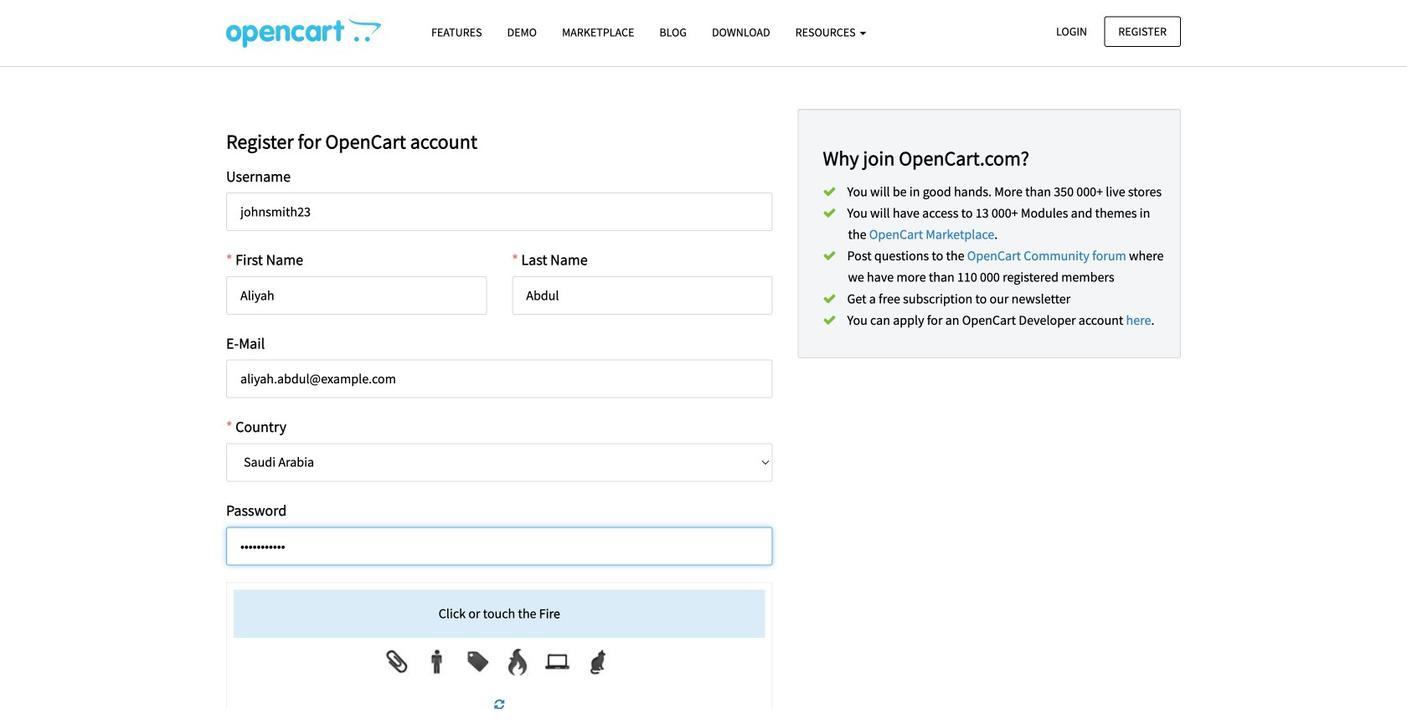 Task type: describe. For each thing, give the bounding box(es) containing it.
E-Mail text field
[[226, 360, 773, 398]]

Username text field
[[226, 193, 773, 231]]

Last Name text field
[[512, 276, 773, 315]]

opencart - account register image
[[226, 18, 381, 48]]

First Name text field
[[226, 276, 487, 315]]



Task type: vqa. For each thing, say whether or not it's contained in the screenshot.
first name text field
yes



Task type: locate. For each thing, give the bounding box(es) containing it.
refresh image
[[494, 699, 504, 709]]

None password field
[[226, 527, 773, 566]]



